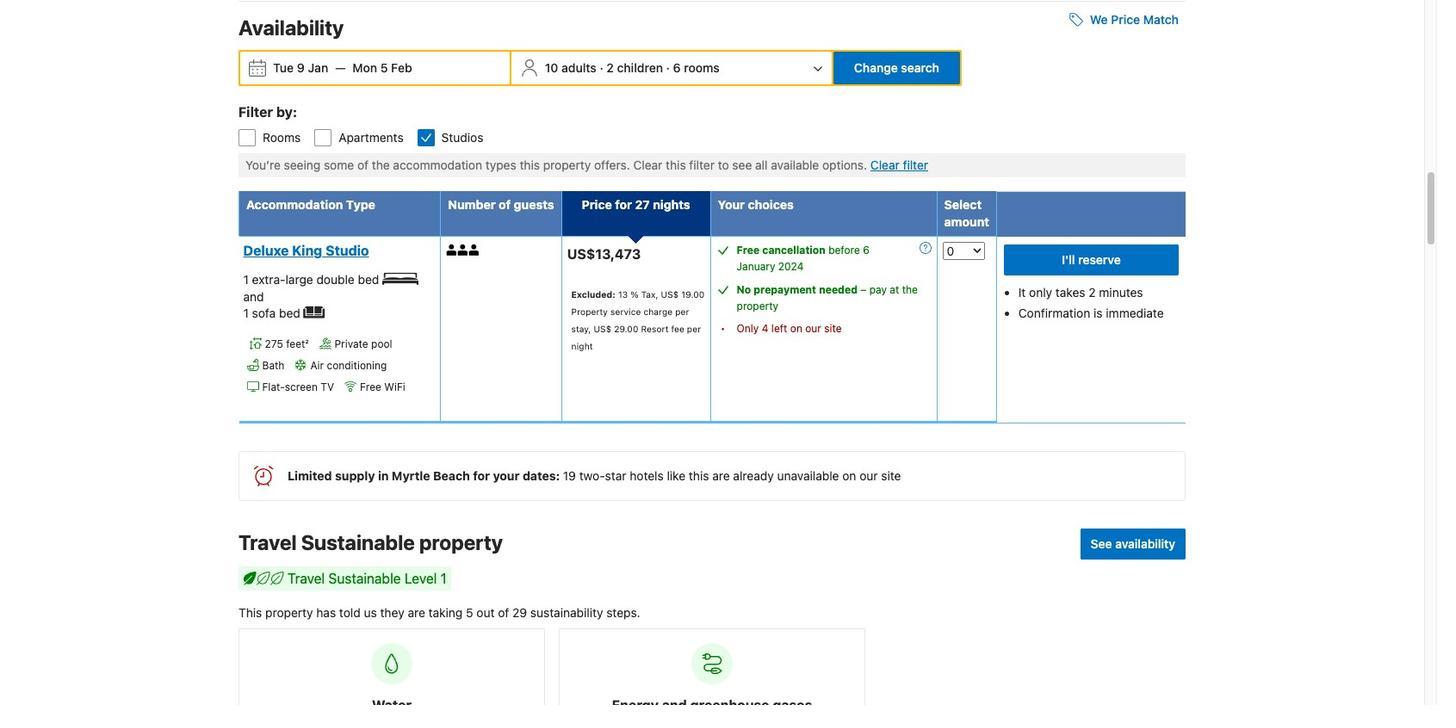 Task type: vqa. For each thing, say whether or not it's contained in the screenshot.
the is
yes



Task type: describe. For each thing, give the bounding box(es) containing it.
only
[[1029, 285, 1052, 300]]

couch image
[[304, 307, 325, 319]]

13 % tax, us$ 19.00 property service charge per stay, us$ 29.00 resort fee per night
[[571, 289, 705, 351]]

%
[[630, 289, 639, 299]]

travel sustainable property
[[239, 530, 503, 555]]

supply
[[335, 468, 375, 483]]

–
[[861, 283, 867, 296]]

number of guests
[[448, 197, 554, 212]]

large
[[285, 272, 313, 287]]

free cancellation
[[737, 244, 826, 257]]

filter by:
[[239, 104, 297, 120]]

1 vertical spatial per
[[687, 324, 701, 334]]

your
[[718, 197, 745, 212]]

private pool
[[335, 337, 392, 350]]

two-
[[579, 468, 605, 483]]

accommodation
[[246, 197, 343, 212]]

tax,
[[641, 289, 658, 299]]

travel for travel sustainable level 1
[[288, 571, 325, 586]]

confirmation
[[1018, 306, 1090, 320]]

275 feet²
[[265, 337, 309, 350]]

3 occupancy image from the left
[[469, 245, 480, 256]]

property inside – pay at the property
[[737, 300, 779, 313]]

us$13,473
[[567, 246, 641, 262]]

1 for 1 sofa bed
[[243, 306, 249, 321]]

no
[[737, 283, 751, 296]]

only 4 left on our site
[[737, 322, 842, 335]]

no prepayment needed
[[737, 283, 858, 296]]

to
[[718, 158, 729, 172]]

0 vertical spatial us$
[[661, 289, 679, 299]]

level
[[405, 571, 437, 586]]

see availability
[[1091, 537, 1175, 551]]

jan
[[308, 60, 328, 75]]

group containing rooms
[[225, 115, 1186, 146]]

sustainable for property
[[301, 530, 415, 555]]

studios
[[441, 130, 483, 145]]

seeing
[[284, 158, 321, 172]]

13
[[618, 289, 628, 299]]

1 extra-large double bed
[[243, 272, 382, 287]]

available
[[771, 158, 819, 172]]

prepayment
[[754, 283, 816, 296]]

see
[[732, 158, 752, 172]]

we price match button
[[1062, 4, 1186, 35]]

offers.
[[594, 158, 630, 172]]

we
[[1090, 12, 1108, 27]]

1 filter from the left
[[689, 158, 715, 172]]

apartments
[[339, 130, 404, 145]]

select amount
[[944, 197, 989, 229]]

travel for travel sustainable property
[[239, 530, 297, 555]]

tue 9 jan button
[[266, 53, 335, 84]]

minutes
[[1099, 285, 1143, 300]]

9
[[297, 60, 305, 75]]

flat-screen tv
[[262, 381, 334, 393]]

january
[[737, 260, 775, 273]]

sustainability
[[530, 605, 603, 620]]

1 horizontal spatial bed
[[358, 272, 379, 287]]

takes
[[1056, 285, 1085, 300]]

deluxe
[[243, 243, 289, 258]]

adults
[[561, 60, 597, 75]]

1 horizontal spatial are
[[712, 468, 730, 483]]

0 horizontal spatial site
[[824, 322, 842, 335]]

2 vertical spatial of
[[498, 605, 509, 620]]

2 for minutes
[[1089, 285, 1096, 300]]

pool
[[371, 337, 392, 350]]

tue 9 jan — mon 5 feb
[[273, 60, 412, 75]]

excluded:
[[571, 289, 616, 299]]

the inside – pay at the property
[[902, 283, 918, 296]]

before 6 january 2024
[[737, 244, 870, 273]]

availability
[[1115, 537, 1175, 551]]

0 vertical spatial per
[[675, 306, 689, 317]]

accommodation type
[[246, 197, 375, 212]]

mon 5 feb button
[[346, 53, 419, 84]]

deluxe king studio
[[243, 243, 369, 258]]

rooms
[[684, 60, 720, 75]]

cancellation
[[762, 244, 826, 257]]

amount
[[944, 214, 989, 229]]

by:
[[276, 104, 297, 120]]

flat-
[[262, 381, 285, 393]]

night
[[571, 341, 593, 351]]

price inside dropdown button
[[1111, 12, 1140, 27]]

see availability button
[[1080, 529, 1186, 560]]

like
[[667, 468, 686, 483]]

change
[[854, 60, 898, 75]]

needed
[[819, 283, 858, 296]]

types
[[486, 158, 516, 172]]

this
[[239, 605, 262, 620]]

in
[[378, 468, 389, 483]]

6 inside dropdown button
[[673, 60, 681, 75]]

left
[[771, 322, 787, 335]]

see
[[1091, 537, 1112, 551]]

1 vertical spatial site
[[881, 468, 901, 483]]

275
[[265, 337, 283, 350]]

0 horizontal spatial this
[[520, 158, 540, 172]]

nights
[[653, 197, 690, 212]]

taking
[[429, 605, 463, 620]]

2 clear from the left
[[871, 158, 900, 172]]

limited supply in myrtle beach for your dates: 19 two-star hotels like this are already unavailable on our site
[[288, 468, 901, 483]]

free for free cancellation
[[737, 244, 760, 257]]

service
[[610, 306, 641, 317]]

change search button
[[833, 52, 960, 84]]

and
[[243, 289, 264, 304]]

before
[[829, 244, 860, 257]]

double
[[316, 272, 355, 287]]

– pay at the property
[[737, 283, 918, 313]]

fee
[[671, 324, 684, 334]]

tv
[[321, 381, 334, 393]]

free wifi
[[360, 381, 405, 393]]

1 for 1 extra-large double bed
[[243, 272, 249, 287]]

resort
[[641, 324, 669, 334]]



Task type: locate. For each thing, give the bounding box(es) containing it.
we price match
[[1090, 12, 1179, 27]]

air conditioning
[[310, 359, 387, 372]]

1 clear from the left
[[633, 158, 663, 172]]

your choices
[[718, 197, 794, 212]]

0 horizontal spatial price
[[582, 197, 612, 212]]

1 horizontal spatial on
[[842, 468, 856, 483]]

select
[[944, 197, 982, 212]]

site right unavailable
[[881, 468, 901, 483]]

property up the level
[[419, 530, 503, 555]]

0 horizontal spatial 6
[[673, 60, 681, 75]]

property left the offers.
[[543, 158, 591, 172]]

1 horizontal spatial our
[[860, 468, 878, 483]]

it only takes 2 minutes confirmation is immediate
[[1018, 285, 1164, 320]]

1 occupancy image from the left
[[446, 245, 458, 256]]

1 horizontal spatial filter
[[903, 158, 928, 172]]

free up january
[[737, 244, 760, 257]]

1 vertical spatial are
[[408, 605, 425, 620]]

you're
[[245, 158, 281, 172]]

5
[[380, 60, 388, 75], [466, 605, 473, 620]]

this property has told us they are taking 5 out of 29 sustainability steps.
[[239, 605, 640, 620]]

0 horizontal spatial our
[[805, 322, 821, 335]]

travel sustainable level 1
[[288, 571, 447, 586]]

6 left rooms
[[673, 60, 681, 75]]

0 vertical spatial 2
[[607, 60, 614, 75]]

0 vertical spatial of
[[357, 158, 369, 172]]

2 for children
[[607, 60, 614, 75]]

0 vertical spatial 5
[[380, 60, 388, 75]]

pay
[[869, 283, 887, 296]]

this
[[520, 158, 540, 172], [666, 158, 686, 172], [689, 468, 709, 483]]

free left wifi
[[360, 381, 381, 393]]

1 right the level
[[441, 571, 447, 586]]

2 vertical spatial 1
[[441, 571, 447, 586]]

free for free wifi
[[360, 381, 381, 393]]

beach
[[433, 468, 470, 483]]

king
[[292, 243, 322, 258]]

1 horizontal spatial this
[[666, 158, 686, 172]]

1 vertical spatial 1
[[243, 306, 249, 321]]

per up fee
[[675, 306, 689, 317]]

0 horizontal spatial are
[[408, 605, 425, 620]]

1 · from the left
[[600, 60, 603, 75]]

star
[[605, 468, 626, 483]]

2 up is
[[1089, 285, 1096, 300]]

0 vertical spatial are
[[712, 468, 730, 483]]

0 vertical spatial 6
[[673, 60, 681, 75]]

is
[[1094, 306, 1103, 320]]

at
[[890, 283, 899, 296]]

5 left "out" in the bottom of the page
[[466, 605, 473, 620]]

screen
[[285, 381, 318, 393]]

hotels
[[630, 468, 664, 483]]

charge
[[644, 306, 673, 317]]

they
[[380, 605, 404, 620]]

search
[[901, 60, 939, 75]]

sofa
[[252, 306, 276, 321]]

travel
[[239, 530, 297, 555], [288, 571, 325, 586]]

1 horizontal spatial for
[[615, 197, 632, 212]]

2 inside dropdown button
[[607, 60, 614, 75]]

all
[[755, 158, 768, 172]]

1 sofa bed
[[243, 306, 304, 321]]

19
[[563, 468, 576, 483]]

filter
[[239, 104, 273, 120]]

6 right before in the right of the page
[[863, 244, 870, 257]]

1 vertical spatial of
[[499, 197, 511, 212]]

0 vertical spatial free
[[737, 244, 760, 257]]

travel up this
[[239, 530, 297, 555]]

travel up has
[[288, 571, 325, 586]]

2 occupancy image from the left
[[458, 245, 469, 256]]

on right unavailable
[[842, 468, 856, 483]]

property
[[543, 158, 591, 172], [737, 300, 779, 313], [419, 530, 503, 555], [265, 605, 313, 620]]

1 vertical spatial sustainable
[[328, 571, 401, 586]]

clear right the offers.
[[633, 158, 663, 172]]

us$
[[661, 289, 679, 299], [594, 324, 611, 334]]

10 adults · 2 children · 6 rooms
[[545, 60, 720, 75]]

0 vertical spatial 1
[[243, 272, 249, 287]]

feet²
[[286, 337, 309, 350]]

1 horizontal spatial 5
[[466, 605, 473, 620]]

site down – pay at the property
[[824, 322, 842, 335]]

air
[[310, 359, 324, 372]]

more details on meals and payment options image
[[919, 242, 931, 254]]

out
[[477, 605, 495, 620]]

2 · from the left
[[666, 60, 670, 75]]

deluxe king studio link
[[243, 242, 431, 259]]

0 horizontal spatial for
[[473, 468, 490, 483]]

•
[[721, 322, 725, 335]]

0 horizontal spatial clear
[[633, 158, 663, 172]]

choices
[[748, 197, 794, 212]]

1 horizontal spatial ·
[[666, 60, 670, 75]]

on right left
[[790, 322, 802, 335]]

clear right options. at the right top of page
[[871, 158, 900, 172]]

tue
[[273, 60, 294, 75]]

1 vertical spatial bed
[[279, 306, 300, 321]]

1 vertical spatial 2
[[1089, 285, 1096, 300]]

immediate
[[1106, 306, 1164, 320]]

0 horizontal spatial ·
[[600, 60, 603, 75]]

occupancy image
[[446, 245, 458, 256], [458, 245, 469, 256], [469, 245, 480, 256]]

steps.
[[606, 605, 640, 620]]

of right some
[[357, 158, 369, 172]]

2 horizontal spatial this
[[689, 468, 709, 483]]

—
[[335, 60, 346, 75]]

property down no
[[737, 300, 779, 313]]

0 vertical spatial on
[[790, 322, 802, 335]]

our right unavailable
[[860, 468, 878, 483]]

1 vertical spatial price
[[582, 197, 612, 212]]

1 horizontal spatial the
[[902, 283, 918, 296]]

0 vertical spatial sustainable
[[301, 530, 415, 555]]

1 vertical spatial for
[[473, 468, 490, 483]]

0 vertical spatial site
[[824, 322, 842, 335]]

for left 27
[[615, 197, 632, 212]]

price down you're seeing some of the accommodation types this property offers. clear this filter to see all available options. clear filter
[[582, 197, 612, 212]]

bed right "double"
[[358, 272, 379, 287]]

4
[[762, 322, 769, 335]]

the down apartments
[[372, 158, 390, 172]]

1 horizontal spatial us$
[[661, 289, 679, 299]]

29
[[512, 605, 527, 620]]

us$ right the stay,
[[594, 324, 611, 334]]

1 vertical spatial us$
[[594, 324, 611, 334]]

10 adults · 2 children · 6 rooms button
[[513, 52, 830, 84]]

number
[[448, 197, 496, 212]]

guests
[[514, 197, 554, 212]]

27
[[635, 197, 650, 212]]

2 left children
[[607, 60, 614, 75]]

i'll reserve button
[[1004, 245, 1179, 276]]

2 filter from the left
[[903, 158, 928, 172]]

options.
[[822, 158, 867, 172]]

bed left couch image
[[279, 306, 300, 321]]

1 vertical spatial the
[[902, 283, 918, 296]]

sustainable
[[301, 530, 415, 555], [328, 571, 401, 586]]

1 vertical spatial travel
[[288, 571, 325, 586]]

0 vertical spatial for
[[615, 197, 632, 212]]

0 horizontal spatial free
[[360, 381, 381, 393]]

· right "adults"
[[600, 60, 603, 75]]

of left guests
[[499, 197, 511, 212]]

of left "29"
[[498, 605, 509, 620]]

1 horizontal spatial 6
[[863, 244, 870, 257]]

1 vertical spatial on
[[842, 468, 856, 483]]

0 vertical spatial price
[[1111, 12, 1140, 27]]

5 left "feb"
[[380, 60, 388, 75]]

already
[[733, 468, 774, 483]]

filter right options. at the right top of page
[[903, 158, 928, 172]]

0 vertical spatial the
[[372, 158, 390, 172]]

this right "types"
[[520, 158, 540, 172]]

1 up and
[[243, 272, 249, 287]]

0 horizontal spatial 2
[[607, 60, 614, 75]]

us$ right tax, at the top left
[[661, 289, 679, 299]]

limited
[[288, 468, 332, 483]]

has
[[316, 605, 336, 620]]

1 vertical spatial our
[[860, 468, 878, 483]]

per right fee
[[687, 324, 701, 334]]

some
[[324, 158, 354, 172]]

our down – pay at the property
[[805, 322, 821, 335]]

are
[[712, 468, 730, 483], [408, 605, 425, 620]]

private
[[335, 337, 368, 350]]

us
[[364, 605, 377, 620]]

match
[[1143, 12, 1179, 27]]

1 horizontal spatial price
[[1111, 12, 1140, 27]]

price right we
[[1111, 12, 1140, 27]]

sustainable for level
[[328, 571, 401, 586]]

this up nights
[[666, 158, 686, 172]]

0 horizontal spatial 5
[[380, 60, 388, 75]]

filter left to
[[689, 158, 715, 172]]

are left the already
[[712, 468, 730, 483]]

1 horizontal spatial clear
[[871, 158, 900, 172]]

1 horizontal spatial free
[[737, 244, 760, 257]]

1 vertical spatial free
[[360, 381, 381, 393]]

·
[[600, 60, 603, 75], [666, 60, 670, 75]]

1 vertical spatial 5
[[466, 605, 473, 620]]

rooms
[[263, 130, 301, 145]]

the right at
[[902, 283, 918, 296]]

sustainable up 'us'
[[328, 571, 401, 586]]

1 horizontal spatial 2
[[1089, 285, 1096, 300]]

unavailable
[[777, 468, 839, 483]]

2 inside the it only takes 2 minutes confirmation is immediate
[[1089, 285, 1096, 300]]

of
[[357, 158, 369, 172], [499, 197, 511, 212], [498, 605, 509, 620]]

this right like
[[689, 468, 709, 483]]

for left your
[[473, 468, 490, 483]]

1 vertical spatial 6
[[863, 244, 870, 257]]

6 inside before 6 january 2024
[[863, 244, 870, 257]]

0 horizontal spatial bed
[[279, 306, 300, 321]]

i'll reserve
[[1062, 252, 1121, 267]]

0 vertical spatial our
[[805, 322, 821, 335]]

mon
[[352, 60, 377, 75]]

group
[[225, 115, 1186, 146]]

property left has
[[265, 605, 313, 620]]

1 horizontal spatial site
[[881, 468, 901, 483]]

1
[[243, 272, 249, 287], [243, 306, 249, 321], [441, 571, 447, 586]]

0 vertical spatial travel
[[239, 530, 297, 555]]

are right they
[[408, 605, 425, 620]]

0 horizontal spatial on
[[790, 322, 802, 335]]

1 left 'sofa'
[[243, 306, 249, 321]]

sustainable up travel sustainable level 1
[[301, 530, 415, 555]]

· right children
[[666, 60, 670, 75]]

price
[[1111, 12, 1140, 27], [582, 197, 612, 212]]

0 horizontal spatial us$
[[594, 324, 611, 334]]

0 horizontal spatial filter
[[689, 158, 715, 172]]

feb
[[391, 60, 412, 75]]

0 horizontal spatial the
[[372, 158, 390, 172]]

property
[[571, 306, 608, 317]]

per
[[675, 306, 689, 317], [687, 324, 701, 334]]

0 vertical spatial bed
[[358, 272, 379, 287]]



